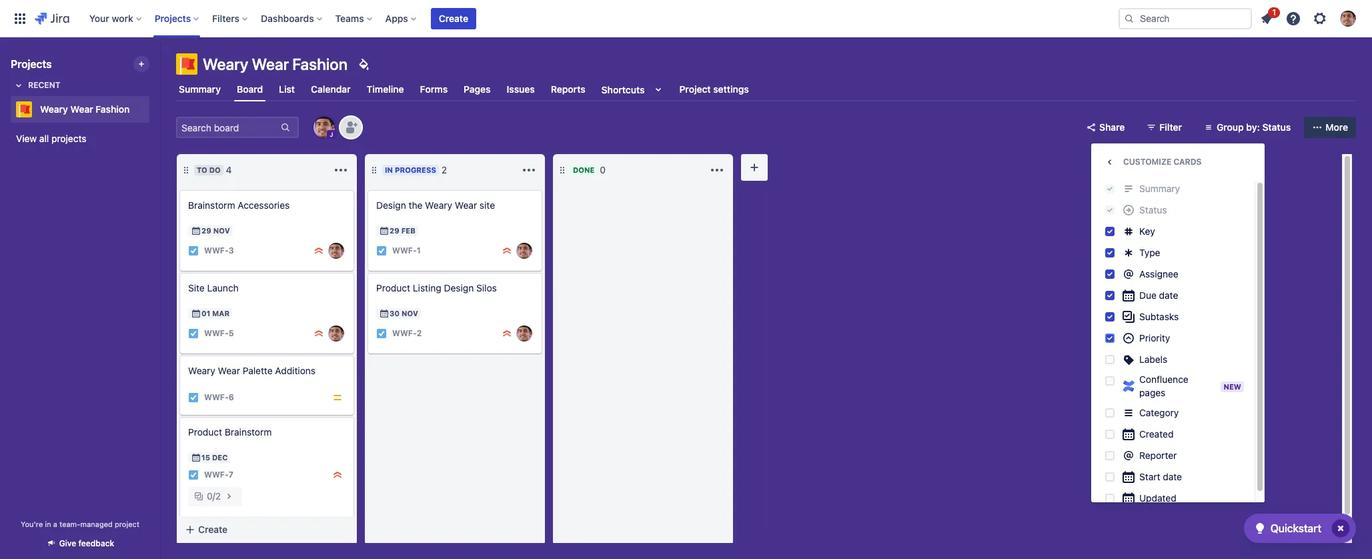 Task type: vqa. For each thing, say whether or not it's contained in the screenshot.
you associated with Editors
no



Task type: locate. For each thing, give the bounding box(es) containing it.
summary inside tab list
[[179, 83, 221, 95]]

0 horizontal spatial weary wear fashion
[[40, 103, 130, 115]]

primary element
[[8, 0, 1119, 37]]

column actions menu image left the create column image
[[709, 162, 725, 178]]

status up key
[[1140, 204, 1167, 215]]

product
[[376, 282, 410, 294], [188, 426, 222, 438]]

start date
[[1140, 471, 1182, 482]]

0 right done
[[600, 164, 606, 175]]

do
[[209, 165, 221, 174]]

type
[[1140, 247, 1161, 258]]

priority
[[1140, 332, 1170, 344]]

wwf- down 15 dec
[[204, 470, 229, 480]]

1
[[1273, 7, 1276, 17], [417, 246, 421, 256]]

weary
[[203, 55, 248, 73], [40, 103, 68, 115], [425, 199, 452, 211], [188, 365, 215, 376]]

james peterson image
[[314, 117, 335, 138], [328, 243, 344, 259], [516, 243, 532, 259], [328, 326, 344, 342]]

reports link
[[548, 77, 588, 101]]

1 vertical spatial highest image
[[332, 470, 343, 480]]

team-
[[59, 520, 80, 528]]

1 horizontal spatial create
[[439, 12, 468, 24]]

weary up wwf-6
[[188, 365, 215, 376]]

1 horizontal spatial 29
[[390, 226, 399, 235]]

wwf- for listing
[[392, 329, 417, 339]]

2 down 30 nov
[[417, 329, 422, 339]]

brainstorm up 29 nov
[[188, 199, 235, 211]]

your work
[[89, 12, 133, 24]]

create inside primary 'element'
[[439, 12, 468, 24]]

1 horizontal spatial weary wear fashion
[[203, 55, 348, 73]]

0 vertical spatial task image
[[376, 246, 387, 256]]

feb
[[401, 226, 416, 235]]

date
[[1159, 290, 1178, 301], [1163, 471, 1182, 482]]

weary down recent
[[40, 103, 68, 115]]

0 horizontal spatial 0
[[207, 490, 213, 502]]

date right the due
[[1159, 290, 1178, 301]]

filter button
[[1138, 117, 1190, 138]]

date for due date
[[1159, 290, 1178, 301]]

column actions menu image
[[333, 162, 349, 178], [709, 162, 725, 178]]

29 left feb
[[390, 226, 399, 235]]

15 december 2023 image
[[191, 452, 201, 463], [191, 452, 201, 463]]

Search board text field
[[177, 118, 279, 137]]

quickstart button
[[1244, 514, 1356, 543]]

add to starred image
[[145, 101, 161, 117]]

wear up view all projects "link"
[[70, 103, 93, 115]]

create button right 'apps' popup button
[[431, 8, 476, 29]]

james peterson image for brainstorm accessories
[[328, 243, 344, 259]]

banner containing your work
[[0, 0, 1372, 37]]

give feedback button
[[38, 532, 122, 554]]

2 column actions menu image from the left
[[709, 162, 725, 178]]

task image
[[376, 246, 387, 256], [188, 328, 199, 339]]

your work button
[[85, 8, 147, 29]]

29 for design
[[390, 226, 399, 235]]

1 vertical spatial fashion
[[96, 103, 130, 115]]

confluence image
[[1121, 378, 1137, 394]]

0 vertical spatial 1
[[1273, 7, 1276, 17]]

1 left help icon
[[1273, 7, 1276, 17]]

task image down 30 november 2023 icon
[[376, 328, 387, 339]]

summary down customize cards
[[1140, 183, 1180, 194]]

calendar link
[[308, 77, 353, 101]]

task image for site launch
[[188, 328, 199, 339]]

30 november 2023 image
[[379, 308, 390, 319]]

0 vertical spatial 2
[[442, 164, 447, 175]]

29 november 2023 image
[[191, 226, 201, 236]]

0 vertical spatial create
[[439, 12, 468, 24]]

fashion left add to starred image
[[96, 103, 130, 115]]

nov right 30
[[402, 309, 418, 318]]

wwf-7
[[204, 470, 233, 480]]

create right 'apps' popup button
[[439, 12, 468, 24]]

2 vertical spatial 2
[[215, 490, 221, 502]]

1 horizontal spatial create button
[[431, 8, 476, 29]]

1 vertical spatial status
[[1140, 204, 1167, 215]]

jira image
[[35, 10, 69, 26], [35, 10, 69, 26]]

1 29 from the left
[[201, 226, 211, 235]]

0 vertical spatial product
[[376, 282, 410, 294]]

wwf-
[[204, 246, 229, 256], [392, 246, 417, 256], [204, 329, 229, 339], [392, 329, 417, 339], [204, 393, 229, 403], [204, 470, 229, 480]]

product up 15
[[188, 426, 222, 438]]

01 march 2024 image
[[191, 308, 201, 319]]

wwf- inside 'link'
[[204, 393, 229, 403]]

0 horizontal spatial 2
[[215, 490, 221, 502]]

task image left wwf-7 link
[[188, 470, 199, 480]]

task image for product brainstorm
[[188, 470, 199, 480]]

task image down 29 february 2024 image
[[376, 246, 387, 256]]

column actions menu image for 4
[[333, 162, 349, 178]]

1 vertical spatial task image
[[188, 328, 199, 339]]

29 up wwf-3
[[201, 226, 211, 235]]

task image
[[188, 246, 199, 256], [376, 328, 387, 339], [188, 392, 199, 403], [188, 470, 199, 480]]

0 horizontal spatial product
[[188, 426, 222, 438]]

summary up search board text field on the top left of page
[[179, 83, 221, 95]]

nov for brainstorm
[[213, 226, 230, 235]]

29 november 2023 image
[[191, 226, 201, 236]]

1 vertical spatial projects
[[11, 58, 52, 70]]

0 horizontal spatial create button
[[177, 518, 357, 542]]

create project image
[[136, 59, 147, 69]]

wear up list
[[252, 55, 289, 73]]

group by: status
[[1217, 121, 1291, 133]]

0 horizontal spatial 29
[[201, 226, 211, 235]]

1 column actions menu image from the left
[[333, 162, 349, 178]]

settings image
[[1312, 10, 1328, 26]]

issues link
[[504, 77, 538, 101]]

issues
[[507, 83, 535, 95]]

29 february 2024 image
[[379, 226, 390, 236]]

view
[[16, 133, 37, 144]]

wwf-3
[[204, 246, 234, 256]]

2 for 0 / 2
[[215, 490, 221, 502]]

0 vertical spatial nov
[[213, 226, 230, 235]]

6
[[229, 393, 234, 403]]

projects
[[51, 133, 86, 144]]

highest image
[[502, 246, 512, 256], [314, 328, 324, 339], [502, 328, 512, 339]]

weary wear fashion
[[203, 55, 348, 73], [40, 103, 130, 115]]

james peterson image for site launch
[[328, 326, 344, 342]]

projects up recent
[[11, 58, 52, 70]]

wwf-5
[[204, 329, 234, 339]]

check image
[[1252, 520, 1268, 536]]

design left silos
[[444, 282, 474, 294]]

0 vertical spatial brainstorm
[[188, 199, 235, 211]]

1 horizontal spatial projects
[[155, 12, 191, 24]]

filters button
[[208, 8, 253, 29]]

in
[[385, 165, 393, 174]]

2
[[442, 164, 447, 175], [417, 329, 422, 339], [215, 490, 221, 502]]

highest image for design the weary wear site
[[502, 246, 512, 256]]

1 vertical spatial 0
[[207, 490, 213, 502]]

29 for brainstorm
[[201, 226, 211, 235]]

dashboards button
[[257, 8, 327, 29]]

product for product listing design silos
[[376, 282, 410, 294]]

tab list
[[168, 77, 1364, 101]]

0 vertical spatial design
[[376, 199, 406, 211]]

collapse recent projects image
[[11, 77, 27, 93]]

0 horizontal spatial highest image
[[314, 246, 324, 256]]

highest image
[[314, 246, 324, 256], [332, 470, 343, 480]]

1 horizontal spatial product
[[376, 282, 410, 294]]

2 right progress
[[442, 164, 447, 175]]

0 vertical spatial highest image
[[314, 246, 324, 256]]

1 vertical spatial design
[[444, 282, 474, 294]]

more button
[[1304, 117, 1356, 138]]

reports
[[551, 83, 586, 95]]

wwf- down 30 nov
[[392, 329, 417, 339]]

task image for product listing design silos
[[376, 328, 387, 339]]

1 vertical spatial create
[[198, 524, 228, 535]]

0 horizontal spatial design
[[376, 199, 406, 211]]

wwf- up product brainstorm
[[204, 393, 229, 403]]

1 horizontal spatial fashion
[[292, 55, 348, 73]]

7
[[229, 470, 233, 480]]

0 vertical spatial create button
[[431, 8, 476, 29]]

wwf- inside "link"
[[204, 329, 229, 339]]

highest image for site launch
[[314, 328, 324, 339]]

status right the by:
[[1263, 121, 1291, 133]]

brainstorm
[[188, 199, 235, 211], [225, 426, 272, 438]]

projects inside projects dropdown button
[[155, 12, 191, 24]]

column actions menu image down "add people" image
[[333, 162, 349, 178]]

weary wear fashion up view all projects "link"
[[40, 103, 130, 115]]

forms
[[420, 83, 448, 95]]

1 vertical spatial create button
[[177, 518, 357, 542]]

confluence image
[[1121, 378, 1137, 394]]

brainstorm accessories
[[188, 199, 290, 211]]

wwf-2 link
[[392, 328, 422, 339]]

1 vertical spatial 1
[[417, 246, 421, 256]]

james peterson image for design the weary wear site
[[516, 243, 532, 259]]

0 vertical spatial projects
[[155, 12, 191, 24]]

0 horizontal spatial projects
[[11, 58, 52, 70]]

wwf-2
[[392, 329, 422, 339]]

01 march 2024 image
[[191, 308, 201, 319]]

create button down /
[[177, 518, 357, 542]]

view all projects
[[16, 133, 86, 144]]

in progress 2
[[385, 164, 447, 175]]

summary
[[179, 83, 221, 95], [1140, 183, 1180, 194]]

managed
[[80, 520, 113, 528]]

1 horizontal spatial status
[[1263, 121, 1291, 133]]

task image down 01 march 2024 icon
[[188, 328, 199, 339]]

group
[[1217, 121, 1244, 133]]

1 horizontal spatial 1
[[1273, 7, 1276, 17]]

share button
[[1078, 117, 1133, 138]]

progress
[[395, 165, 436, 174]]

0 horizontal spatial fashion
[[96, 103, 130, 115]]

0 horizontal spatial task image
[[188, 328, 199, 339]]

2 horizontal spatial 2
[[442, 164, 447, 175]]

weary wear fashion up list
[[203, 55, 348, 73]]

0 horizontal spatial column actions menu image
[[333, 162, 349, 178]]

wwf- down 29 nov
[[204, 246, 229, 256]]

0 down wwf-7 link
[[207, 490, 213, 502]]

nov for product
[[402, 309, 418, 318]]

shortcuts button
[[599, 77, 669, 101]]

0 vertical spatial weary wear fashion
[[203, 55, 348, 73]]

1 up listing
[[417, 246, 421, 256]]

1 horizontal spatial task image
[[376, 246, 387, 256]]

product up 30
[[376, 282, 410, 294]]

0 horizontal spatial summary
[[179, 83, 221, 95]]

the
[[409, 199, 423, 211]]

date right start
[[1163, 471, 1182, 482]]

reporter
[[1140, 450, 1177, 461]]

your
[[89, 12, 109, 24]]

wwf- down 01 mar
[[204, 329, 229, 339]]

projects right work
[[155, 12, 191, 24]]

customize cards
[[1124, 157, 1202, 167]]

teams
[[335, 12, 364, 24]]

wwf- for launch
[[204, 329, 229, 339]]

task image for brainstorm accessories
[[188, 246, 199, 256]]

weary right the at left top
[[425, 199, 452, 211]]

design the weary wear site
[[376, 199, 495, 211]]

0 vertical spatial summary
[[179, 83, 221, 95]]

30 november 2023 image
[[379, 308, 390, 319]]

task image down 29 november 2023 image
[[188, 246, 199, 256]]

1 horizontal spatial 2
[[417, 329, 422, 339]]

view all projects link
[[11, 127, 149, 151]]

0
[[600, 164, 606, 175], [207, 490, 213, 502]]

site
[[480, 199, 495, 211]]

2 29 from the left
[[390, 226, 399, 235]]

0 horizontal spatial 1
[[417, 246, 421, 256]]

0 horizontal spatial nov
[[213, 226, 230, 235]]

1 inside banner
[[1273, 7, 1276, 17]]

0 vertical spatial status
[[1263, 121, 1291, 133]]

1 vertical spatial date
[[1163, 471, 1182, 482]]

product listing design silos
[[376, 282, 497, 294]]

fashion up calendar
[[292, 55, 348, 73]]

1 horizontal spatial nov
[[402, 309, 418, 318]]

3
[[229, 246, 234, 256]]

status
[[1263, 121, 1291, 133], [1140, 204, 1167, 215]]

15
[[201, 453, 210, 462]]

nov up wwf-3
[[213, 226, 230, 235]]

1 vertical spatial product
[[188, 426, 222, 438]]

category
[[1140, 407, 1179, 418]]

design left the at left top
[[376, 199, 406, 211]]

banner
[[0, 0, 1372, 37]]

your profile and settings image
[[1340, 10, 1356, 26]]

0 horizontal spatial create
[[198, 524, 228, 535]]

appswitcher icon image
[[12, 10, 28, 26]]

1 vertical spatial nov
[[402, 309, 418, 318]]

share
[[1100, 121, 1125, 133]]

wwf- down 29 feb
[[392, 246, 417, 256]]

01 mar
[[201, 309, 230, 318]]

wwf-3 link
[[204, 245, 234, 257]]

0 vertical spatial date
[[1159, 290, 1178, 301]]

confluence
[[1140, 374, 1189, 385]]

2 down wwf-7 link
[[215, 490, 221, 502]]

create down 0 / 2
[[198, 524, 228, 535]]

1 horizontal spatial column actions menu image
[[709, 162, 725, 178]]

1 horizontal spatial summary
[[1140, 183, 1180, 194]]

set background color image
[[356, 56, 372, 72]]

brainstorm up dec
[[225, 426, 272, 438]]

2 for in progress 2
[[442, 164, 447, 175]]

1 horizontal spatial 0
[[600, 164, 606, 175]]



Task type: describe. For each thing, give the bounding box(es) containing it.
weary wear palette additions
[[188, 365, 316, 376]]

notifications image
[[1259, 10, 1275, 26]]

1 horizontal spatial design
[[444, 282, 474, 294]]

1 horizontal spatial highest image
[[332, 470, 343, 480]]

project
[[115, 520, 139, 528]]

task image for design the weary wear site
[[376, 246, 387, 256]]

/
[[213, 490, 215, 502]]

0 vertical spatial fashion
[[292, 55, 348, 73]]

29 february 2024 image
[[379, 226, 390, 236]]

5
[[229, 329, 234, 339]]

tab list containing board
[[168, 77, 1364, 101]]

silos
[[476, 282, 497, 294]]

column actions menu image
[[521, 162, 537, 178]]

wwf-1 link
[[392, 245, 421, 257]]

site
[[188, 282, 205, 294]]

start
[[1140, 471, 1161, 482]]

palette
[[243, 365, 273, 376]]

30 nov
[[390, 309, 418, 318]]

new
[[1224, 382, 1242, 391]]

create button inside primary 'element'
[[431, 8, 476, 29]]

30
[[390, 309, 400, 318]]

to do 4
[[197, 164, 232, 175]]

timeline
[[367, 83, 404, 95]]

listing
[[413, 282, 441, 294]]

medium image
[[332, 392, 343, 403]]

help image
[[1286, 10, 1302, 26]]

1 vertical spatial brainstorm
[[225, 426, 272, 438]]

work
[[112, 12, 133, 24]]

pages
[[464, 83, 491, 95]]

date for start date
[[1163, 471, 1182, 482]]

all
[[39, 133, 49, 144]]

filter
[[1160, 121, 1182, 133]]

site launch
[[188, 282, 239, 294]]

wwf-1
[[392, 246, 421, 256]]

wwf- for accessories
[[204, 246, 229, 256]]

projects button
[[151, 8, 204, 29]]

in
[[45, 520, 51, 528]]

highest image for product listing design silos
[[502, 328, 512, 339]]

due
[[1140, 290, 1157, 301]]

launch
[[207, 282, 239, 294]]

29 feb
[[390, 226, 416, 235]]

1 vertical spatial weary wear fashion
[[40, 103, 130, 115]]

you're in a team-managed project
[[21, 520, 139, 528]]

give feedback
[[59, 538, 114, 548]]

1 vertical spatial 2
[[417, 329, 422, 339]]

list
[[279, 83, 295, 95]]

calendar
[[311, 83, 351, 95]]

15 dec
[[201, 453, 228, 462]]

Search field
[[1119, 8, 1252, 29]]

wear left site
[[455, 199, 477, 211]]

search image
[[1124, 13, 1135, 24]]

wwf- for brainstorm
[[204, 470, 229, 480]]

project
[[680, 83, 711, 95]]

updated
[[1140, 492, 1177, 504]]

wwf-7 link
[[204, 469, 233, 481]]

quickstart
[[1271, 522, 1322, 534]]

james peterson image
[[516, 326, 532, 342]]

project settings link
[[677, 77, 752, 101]]

summary link
[[176, 77, 223, 101]]

mar
[[212, 309, 230, 318]]

dismiss quickstart image
[[1330, 518, 1352, 539]]

4
[[226, 164, 232, 175]]

product for product brainstorm
[[188, 426, 222, 438]]

0 vertical spatial 0
[[600, 164, 606, 175]]

0 horizontal spatial status
[[1140, 204, 1167, 215]]

teams button
[[331, 8, 377, 29]]

created
[[1140, 428, 1174, 440]]

customize
[[1124, 157, 1172, 167]]

more
[[1326, 121, 1348, 133]]

done
[[573, 165, 595, 174]]

feedback
[[78, 538, 114, 548]]

forms link
[[417, 77, 450, 101]]

dashboards
[[261, 12, 314, 24]]

wear up 6
[[218, 365, 240, 376]]

to
[[197, 165, 207, 174]]

settings
[[713, 83, 749, 95]]

apps
[[385, 12, 408, 24]]

cards
[[1174, 157, 1202, 167]]

task image left 'wwf-6' 'link'
[[188, 392, 199, 403]]

1 vertical spatial summary
[[1140, 183, 1180, 194]]

back image
[[1102, 154, 1118, 170]]

done 0
[[573, 164, 606, 175]]

dec
[[212, 453, 228, 462]]

sidebar navigation image
[[145, 53, 175, 80]]

key
[[1140, 226, 1155, 237]]

recent
[[28, 80, 60, 90]]

pages
[[1140, 387, 1166, 398]]

wwf-6 link
[[204, 392, 234, 403]]

confluence pages
[[1140, 374, 1189, 398]]

timeline link
[[364, 77, 407, 101]]

apps button
[[381, 8, 422, 29]]

accessories
[[238, 199, 290, 211]]

list link
[[276, 77, 298, 101]]

wwf- for the
[[392, 246, 417, 256]]

board
[[237, 83, 263, 95]]

column actions menu image for 0
[[709, 162, 725, 178]]

weary wear fashion link
[[11, 96, 144, 123]]

shortcuts
[[602, 84, 645, 95]]

29 nov
[[201, 226, 230, 235]]

weary up "board"
[[203, 55, 248, 73]]

wwf-5 link
[[204, 328, 234, 339]]

add people image
[[343, 119, 359, 135]]

assignee
[[1140, 268, 1179, 280]]

create column image
[[747, 159, 763, 175]]



